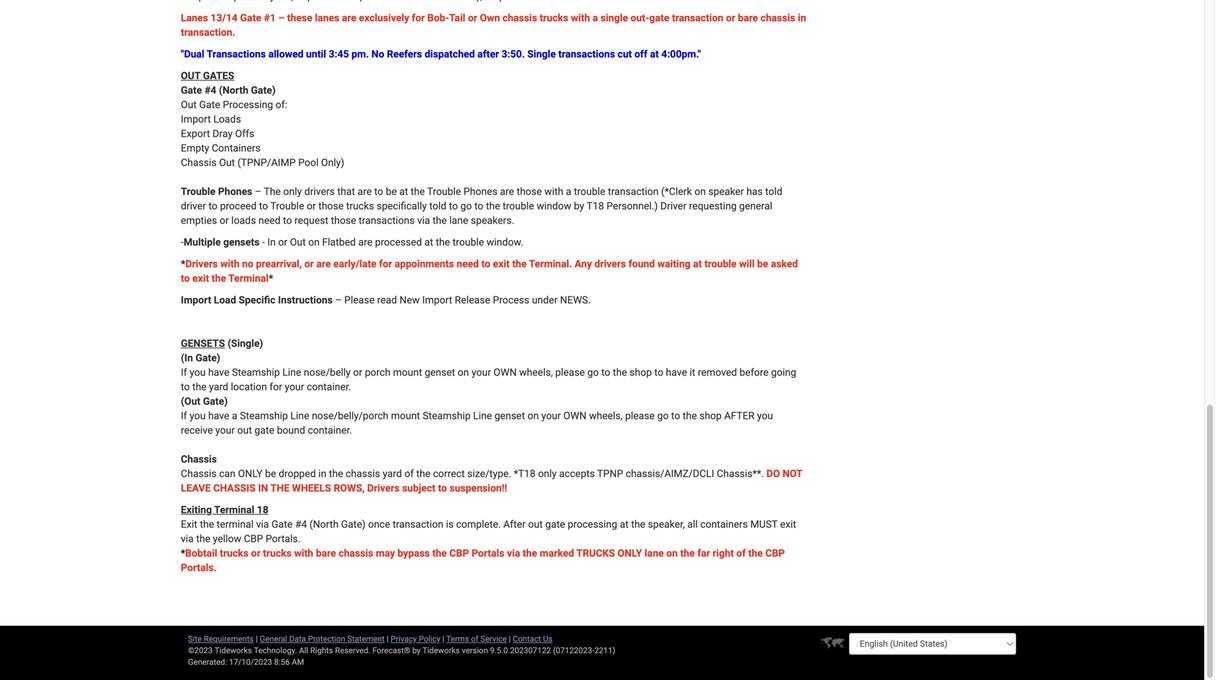 Task type: vqa. For each thing, say whether or not it's contained in the screenshot.
the bottommost Birthday
no



Task type: describe. For each thing, give the bounding box(es) containing it.
for inside lanes 13/14 gate #1 – these lanes are exclusively for bob-tail or own chassis trucks with a single out-gate transaction or bare chassis in transaction.
[[412, 12, 425, 24]]

exit for appoinments
[[192, 272, 209, 284]]

bound
[[277, 424, 305, 436]]

are up early/late
[[358, 236, 373, 248]]

at inside "exiting terminal 18 exit the terminal via gate #4 (north gate) once transaction is complete. after out gate processing at the speaker, all containers must exit via the yellow cbp portals. * bobtail trucks or trucks with bare chassis may bypass the cbp portals via the marked trucks only lane on the far right of the cbp portals."
[[620, 518, 629, 530]]

site requirements | general data protection statement | privacy policy | terms of service | contact us ©2023 tideworks technology. all rights reserved. forecast® by tideworks version 9.5.0.202307122 (07122023-2211) generated: 17/10/2023 8:56 am
[[188, 634, 616, 667]]

you right after in the bottom of the page
[[757, 410, 773, 422]]

export
[[181, 128, 210, 139]]

3:50.
[[502, 48, 525, 60]]

contact
[[513, 634, 541, 643]]

transaction inside lanes 13/14 gate #1 – these lanes are exclusively for bob-tail or own chassis trucks with a single out-gate transaction or bare chassis in transaction.
[[672, 12, 724, 24]]

– inside – the only drivers that are to be at the trouble phones are those with a trouble transaction (*clerk on speaker has told driver to proceed to trouble or those trucks specifically told to go to the trouble window by t18 personnel.) driver requesting general empties or loads need to request those transactions via the lane speakers.
[[255, 185, 262, 197]]

are right 'that'
[[358, 185, 372, 197]]

trucks inside – the only drivers that are to be at the trouble phones are those with a trouble transaction (*clerk on speaker has told driver to proceed to trouble or those trucks specifically told to go to the trouble window by t18 personnel.) driver requesting general empties or loads need to request those transactions via the lane speakers.
[[346, 200, 374, 212]]

2 - from the left
[[262, 236, 265, 248]]

with inside – the only drivers that are to be at the trouble phones are those with a trouble transaction (*clerk on speaker has told driver to proceed to trouble or those trucks specifically told to go to the trouble window by t18 personnel.) driver requesting general empties or loads need to request those transactions via the lane speakers.
[[545, 185, 564, 197]]

transactions
[[207, 48, 266, 60]]

only inside chassis chassis can only be dropped in the chassis yard of the correct size/type. *t18 only accepts tpnp chassis/aimz/dcli chassis**.
[[538, 468, 557, 480]]

gate inside lanes 13/14 gate #1 – these lanes are exclusively for bob-tail or own chassis trucks with a single out-gate transaction or bare chassis in transaction.
[[240, 12, 261, 24]]

transaction.
[[181, 26, 235, 38]]

18
[[257, 504, 269, 516]]

accepts
[[559, 468, 595, 480]]

empties
[[181, 214, 217, 226]]

exiting terminal 18 exit the terminal via gate #4 (north gate) once transaction is complete. after out gate processing at the speaker, all containers must exit via the yellow cbp portals. * bobtail trucks or trucks with bare chassis may bypass the cbp portals via the marked trucks only lane on the far right of the cbp portals.
[[181, 504, 797, 574]]

import left load
[[181, 294, 211, 306]]

with inside * drivers with no prearrival, or are early/late for appoinments need to exit the terminal. any drivers found waiting at trouble will be asked to exit the terminal
[[220, 258, 240, 270]]

gate inside lanes 13/14 gate #1 – these lanes are exclusively for bob-tail or own chassis trucks with a single out-gate transaction or bare chassis in transaction.
[[650, 12, 670, 24]]

policy
[[419, 634, 441, 643]]

– for #1
[[278, 12, 285, 24]]

line up chassis chassis can only be dropped in the chassis yard of the correct size/type. *t18 only accepts tpnp chassis/aimz/dcli chassis**.
[[473, 410, 492, 422]]

size/type.
[[468, 468, 511, 480]]

it
[[690, 366, 696, 378]]

exiting
[[181, 504, 212, 516]]

reserved.
[[335, 646, 371, 655]]

– the only drivers that are to be at the trouble phones are those with a trouble transaction (*clerk on speaker has told driver to proceed to trouble or those trucks specifically told to go to the trouble window by t18 personnel.) driver requesting general empties or loads need to request those transactions via the lane speakers.
[[181, 185, 783, 226]]

drivers inside * drivers with no prearrival, or are early/late for appoinments need to exit the terminal. any drivers found waiting at trouble will be asked to exit the terminal
[[595, 258, 626, 270]]

read
[[377, 294, 397, 306]]

bare inside "exiting terminal 18 exit the terminal via gate #4 (north gate) once transaction is complete. after out gate processing at the speaker, all containers must exit via the yellow cbp portals. * bobtail trucks or trucks with bare chassis may bypass the cbp portals via the marked trucks only lane on the far right of the cbp portals."
[[316, 547, 336, 559]]

general
[[260, 634, 287, 643]]

protection
[[308, 634, 345, 643]]

1 horizontal spatial trouble
[[270, 200, 304, 212]]

only inside – the only drivers that are to be at the trouble phones are those with a trouble transaction (*clerk on speaker has told driver to proceed to trouble or those trucks specifically told to go to the trouble window by t18 personnel.) driver requesting general empties or loads need to request those transactions via the lane speakers.
[[283, 185, 302, 197]]

2 vertical spatial those
[[331, 214, 356, 226]]

©2023 tideworks
[[188, 646, 252, 655]]

yard inside chassis chassis can only be dropped in the chassis yard of the correct size/type. *t18 only accepts tpnp chassis/aimz/dcli chassis**.
[[383, 468, 402, 480]]

"dual transactions allowed until 3:45 pm. no reefers dispatched after 3:50. single transactions cut off at 4:00pm."
[[181, 48, 701, 60]]

1 vertical spatial genset
[[495, 410, 525, 422]]

2 horizontal spatial go
[[658, 410, 669, 422]]

release
[[455, 294, 491, 306]]

tpnp
[[597, 468, 623, 480]]

* for * drivers with no prearrival, or are early/late for appoinments need to exit the terminal. any drivers found waiting at trouble will be asked to exit the terminal
[[181, 258, 185, 270]]

will
[[739, 258, 755, 270]]

terms of service link
[[446, 634, 507, 643]]

after
[[725, 410, 755, 422]]

porch
[[365, 366, 391, 378]]

of inside chassis chassis can only be dropped in the chassis yard of the correct size/type. *t18 only accepts tpnp chassis/aimz/dcli chassis**.
[[405, 468, 414, 480]]

of:
[[276, 99, 287, 111]]

1 vertical spatial those
[[319, 200, 344, 212]]

marked
[[540, 547, 574, 559]]

terminal
[[217, 518, 254, 530]]

to inside do not leave chassis in the wheels rows, drivers subject to suspension!!
[[438, 482, 447, 494]]

window.
[[487, 236, 524, 248]]

right
[[713, 547, 734, 559]]

us
[[543, 634, 553, 643]]

#1
[[264, 12, 276, 24]]

0 horizontal spatial shop
[[630, 366, 652, 378]]

please
[[344, 294, 375, 306]]

trouble up t18
[[574, 185, 606, 197]]

need inside * drivers with no prearrival, or are early/late for appoinments need to exit the terminal. any drivers found waiting at trouble will be asked to exit the terminal
[[457, 258, 479, 270]]

technology.
[[254, 646, 297, 655]]

line left nose/belly
[[283, 366, 301, 378]]

portals
[[472, 547, 505, 559]]

receive
[[181, 424, 213, 436]]

may
[[376, 547, 395, 559]]

terminal inside "exiting terminal 18 exit the terminal via gate #4 (north gate) once transaction is complete. after out gate processing at the speaker, all containers must exit via the yellow cbp portals. * bobtail trucks or trucks with bare chassis may bypass the cbp portals via the marked trucks only lane on the far right of the cbp portals."
[[214, 504, 254, 516]]

0 vertical spatial mount
[[393, 366, 422, 378]]

for inside gensets (single) (in gate) if you have steamship line nose/belly or porch mount genset on your own wheels, please go to the shop to have it removed before going to the yard location for your container. (out gate) if you have a steamship line nose/belly/porch mount steamship line genset on your own wheels, please go to the shop after you receive your out gate bound container.
[[270, 381, 282, 393]]

exclusively
[[359, 12, 409, 24]]

0 vertical spatial genset
[[425, 366, 455, 378]]

trouble up speakers.
[[503, 200, 534, 212]]

0 vertical spatial own
[[494, 366, 517, 378]]

1 horizontal spatial go
[[588, 366, 599, 378]]

0 vertical spatial told
[[766, 185, 783, 197]]

8:56
[[274, 657, 290, 667]]

13/14
[[211, 12, 238, 24]]

rights
[[310, 646, 333, 655]]

* for *
[[269, 272, 273, 284]]

offs
[[235, 128, 254, 139]]

appoinments
[[395, 258, 454, 270]]

or inside "exiting terminal 18 exit the terminal via gate #4 (north gate) once transaction is complete. after out gate processing at the speaker, all containers must exit via the yellow cbp portals. * bobtail trucks or trucks with bare chassis may bypass the cbp portals via the marked trucks only lane on the far right of the cbp portals."
[[251, 547, 261, 559]]

suspension!!
[[450, 482, 507, 494]]

prearrival,
[[256, 258, 302, 270]]

trucks inside lanes 13/14 gate #1 – these lanes are exclusively for bob-tail or own chassis trucks with a single out-gate transaction or bare chassis in transaction.
[[540, 12, 569, 24]]

out for gate
[[181, 99, 197, 111]]

site requirements link
[[188, 634, 254, 643]]

specifically
[[377, 200, 427, 212]]

going
[[771, 366, 797, 378]]

2 chassis from the top
[[181, 453, 217, 465]]

these
[[287, 12, 313, 24]]

reefers
[[387, 48, 422, 60]]

cut
[[618, 48, 632, 60]]

service
[[481, 634, 507, 643]]

have up receive
[[208, 410, 229, 422]]

1 if from the top
[[181, 366, 187, 378]]

steamship up chassis chassis can only be dropped in the chassis yard of the correct size/type. *t18 only accepts tpnp chassis/aimz/dcli chassis**.
[[423, 410, 471, 422]]

1 vertical spatial please
[[625, 410, 655, 422]]

0 horizontal spatial please
[[556, 366, 585, 378]]

requesting
[[689, 200, 737, 212]]

1 - from the left
[[181, 236, 184, 248]]

must
[[751, 518, 778, 530]]

1 vertical spatial out
[[219, 157, 235, 168]]

am
[[292, 657, 304, 667]]

#4 inside "exiting terminal 18 exit the terminal via gate #4 (north gate) once transaction is complete. after out gate processing at the speaker, all containers must exit via the yellow cbp portals. * bobtail trucks or trucks with bare chassis may bypass the cbp portals via the marked trucks only lane on the far right of the cbp portals."
[[295, 518, 307, 530]]

out inside gensets (single) (in gate) if you have steamship line nose/belly or porch mount genset on your own wheels, please go to the shop to have it removed before going to the yard location for your container. (out gate) if you have a steamship line nose/belly/porch mount steamship line genset on your own wheels, please go to the shop after you receive your out gate bound container.
[[237, 424, 252, 436]]

flatbed
[[322, 236, 356, 248]]

1 vertical spatial mount
[[391, 410, 420, 422]]

(north inside out gates gate #4 (north gate) out gate processing of: import loads export dray offs empty containers chassis out (tpnp/aimp pool only)
[[219, 84, 248, 96]]

only inside "exiting terminal 18 exit the terminal via gate #4 (north gate) once transaction is complete. after out gate processing at the speaker, all containers must exit via the yellow cbp portals. * bobtail trucks or trucks with bare chassis may bypass the cbp portals via the marked trucks only lane on the far right of the cbp portals."
[[618, 547, 642, 559]]

off
[[635, 48, 648, 60]]

1 vertical spatial container.
[[308, 424, 352, 436]]

not
[[783, 468, 803, 480]]

17/10/2023
[[229, 657, 272, 667]]

2 if from the top
[[181, 410, 187, 422]]

1 vertical spatial portals.
[[181, 562, 217, 574]]

of inside "site requirements | general data protection statement | privacy policy | terms of service | contact us ©2023 tideworks technology. all rights reserved. forecast® by tideworks version 9.5.0.202307122 (07122023-2211) generated: 17/10/2023 8:56 am"
[[471, 634, 479, 643]]

by inside "site requirements | general data protection statement | privacy policy | terms of service | contact us ©2023 tideworks technology. all rights reserved. forecast® by tideworks version 9.5.0.202307122 (07122023-2211) generated: 17/10/2023 8:56 am"
[[412, 646, 421, 655]]

in inside lanes 13/14 gate #1 – these lanes are exclusively for bob-tail or own chassis trucks with a single out-gate transaction or bare chassis in transaction.
[[798, 12, 807, 24]]

has
[[747, 185, 763, 197]]

chassis inside out gates gate #4 (north gate) out gate processing of: import loads export dray offs empty containers chassis out (tpnp/aimp pool only)
[[181, 157, 217, 168]]

trucks down the 18
[[263, 547, 292, 559]]

the
[[271, 482, 290, 494]]

0 vertical spatial those
[[517, 185, 542, 197]]

gate up loads
[[199, 99, 220, 111]]

that
[[337, 185, 355, 197]]

are inside * drivers with no prearrival, or are early/late for appoinments need to exit the terminal. any drivers found waiting at trouble will be asked to exit the terminal
[[316, 258, 331, 270]]

3:45
[[329, 48, 349, 60]]

multiple
[[184, 236, 221, 248]]

gates
[[203, 70, 234, 82]]

location
[[231, 381, 267, 393]]

in inside chassis chassis can only be dropped in the chassis yard of the correct size/type. *t18 only accepts tpnp chassis/aimz/dcli chassis**.
[[318, 468, 327, 480]]

1 vertical spatial wheels,
[[589, 410, 623, 422]]

processing
[[223, 99, 273, 111]]

0 vertical spatial container.
[[307, 381, 351, 393]]

lanes 13/14 gate #1 – these lanes are exclusively for bob-tail or own chassis trucks with a single out-gate transaction or bare chassis in transaction.
[[181, 12, 807, 38]]

1 vertical spatial shop
[[700, 410, 722, 422]]

bob-
[[428, 12, 449, 24]]

0 vertical spatial exit
[[493, 258, 510, 270]]

chassis**.
[[717, 468, 764, 480]]

single
[[601, 12, 628, 24]]

gate down out
[[181, 84, 202, 96]]

single
[[528, 48, 556, 60]]

after
[[504, 518, 526, 530]]

have down gensets
[[208, 366, 229, 378]]

0 horizontal spatial trouble
[[181, 185, 216, 197]]

lanes
[[181, 12, 208, 24]]

2 horizontal spatial trouble
[[427, 185, 461, 197]]

load
[[214, 294, 236, 306]]

via down exit
[[181, 533, 194, 545]]

0 horizontal spatial wheels,
[[519, 366, 553, 378]]



Task type: locate. For each thing, give the bounding box(es) containing it.
tail
[[449, 12, 466, 24]]

1 vertical spatial need
[[457, 258, 479, 270]]

1 vertical spatial out
[[528, 518, 543, 530]]

gate inside "exiting terminal 18 exit the terminal via gate #4 (north gate) once transaction is complete. after out gate processing at the speaker, all containers must exit via the yellow cbp portals. * bobtail trucks or trucks with bare chassis may bypass the cbp portals via the marked trucks only lane on the far right of the cbp portals."
[[546, 518, 565, 530]]

1 horizontal spatial out
[[528, 518, 543, 530]]

transaction up bypass
[[393, 518, 444, 530]]

0 vertical spatial need
[[259, 214, 281, 226]]

shop left after in the bottom of the page
[[700, 410, 722, 422]]

1 horizontal spatial told
[[766, 185, 783, 197]]

gate) inside out gates gate #4 (north gate) out gate processing of: import loads export dray offs empty containers chassis out (tpnp/aimp pool only)
[[251, 84, 276, 96]]

lane inside – the only drivers that are to be at the trouble phones are those with a trouble transaction (*clerk on speaker has told driver to proceed to trouble or those trucks specifically told to go to the trouble window by t18 personnel.) driver requesting general empties or loads need to request those transactions via the lane speakers.
[[450, 214, 468, 226]]

out inside "exiting terminal 18 exit the terminal via gate #4 (north gate) once transaction is complete. after out gate processing at the speaker, all containers must exit via the yellow cbp portals. * bobtail trucks or trucks with bare chassis may bypass the cbp portals via the marked trucks only lane on the far right of the cbp portals."
[[528, 518, 543, 530]]

0 horizontal spatial out
[[237, 424, 252, 436]]

via right portals
[[507, 547, 520, 559]]

1 horizontal spatial only
[[538, 468, 557, 480]]

bobtail
[[185, 547, 217, 559]]

drivers
[[185, 258, 218, 270], [367, 482, 400, 494]]

chassis inside chassis chassis can only be dropped in the chassis yard of the correct size/type. *t18 only accepts tpnp chassis/aimz/dcli chassis**.
[[346, 468, 380, 480]]

of right right
[[737, 547, 746, 559]]

out-
[[631, 12, 650, 24]]

only right trucks
[[618, 547, 642, 559]]

if down '(out'
[[181, 410, 187, 422]]

1 vertical spatial told
[[429, 200, 447, 212]]

1 horizontal spatial -
[[262, 236, 265, 248]]

1 horizontal spatial transactions
[[559, 48, 615, 60]]

generated:
[[188, 657, 227, 667]]

loads
[[213, 113, 241, 125]]

no
[[372, 48, 384, 60]]

with down wheels
[[294, 547, 313, 559]]

2 vertical spatial exit
[[780, 518, 797, 530]]

0 vertical spatial #4
[[205, 84, 216, 96]]

0 horizontal spatial own
[[494, 366, 517, 378]]

3 | from the left
[[443, 634, 445, 643]]

| up forecast®
[[387, 634, 389, 643]]

trucks
[[540, 12, 569, 24], [346, 200, 374, 212], [220, 547, 249, 559], [263, 547, 292, 559]]

1 horizontal spatial own
[[564, 410, 587, 422]]

(north up the processing
[[219, 84, 248, 96]]

0 horizontal spatial need
[[259, 214, 281, 226]]

drivers right any in the left top of the page
[[595, 258, 626, 270]]

0 horizontal spatial -
[[181, 236, 184, 248]]

a inside gensets (single) (in gate) if you have steamship line nose/belly or porch mount genset on your own wheels, please go to the shop to have it removed before going to the yard location for your container. (out gate) if you have a steamship line nose/belly/porch mount steamship line genset on your own wheels, please go to the shop after you receive your out gate bound container.
[[232, 410, 237, 422]]

need
[[259, 214, 281, 226], [457, 258, 479, 270]]

via inside – the only drivers that are to be at the trouble phones are those with a trouble transaction (*clerk on speaker has told driver to proceed to trouble or those trucks specifically told to go to the trouble window by t18 personnel.) driver requesting general empties or loads need to request those transactions via the lane speakers.
[[417, 214, 430, 226]]

1 horizontal spatial drivers
[[595, 258, 626, 270]]

1 horizontal spatial need
[[457, 258, 479, 270]]

can
[[219, 468, 236, 480]]

at inside – the only drivers that are to be at the trouble phones are those with a trouble transaction (*clerk on speaker has told driver to proceed to trouble or those trucks specifically told to go to the trouble window by t18 personnel.) driver requesting general empties or loads need to request those transactions via the lane speakers.
[[399, 185, 408, 197]]

speaker,
[[648, 518, 685, 530]]

dispatched
[[425, 48, 475, 60]]

on
[[695, 185, 706, 197], [308, 236, 320, 248], [458, 366, 469, 378], [528, 410, 539, 422], [667, 547, 678, 559]]

0 horizontal spatial go
[[461, 200, 472, 212]]

2 vertical spatial a
[[232, 410, 237, 422]]

2 horizontal spatial transaction
[[672, 12, 724, 24]]

1 phones from the left
[[218, 185, 252, 197]]

1 vertical spatial by
[[412, 646, 421, 655]]

trouble down speakers.
[[453, 236, 484, 248]]

#4 down gates
[[205, 84, 216, 96]]

– right #1
[[278, 12, 285, 24]]

bare inside lanes 13/14 gate #1 – these lanes are exclusively for bob-tail or own chassis trucks with a single out-gate transaction or bare chassis in transaction.
[[738, 12, 758, 24]]

via down the 18
[[256, 518, 269, 530]]

yard inside gensets (single) (in gate) if you have steamship line nose/belly or porch mount genset on your own wheels, please go to the shop to have it removed before going to the yard location for your container. (out gate) if you have a steamship line nose/belly/porch mount steamship line genset on your own wheels, please go to the shop after you receive your out gate bound container.
[[209, 381, 228, 393]]

portals. down the bobtail
[[181, 562, 217, 574]]

driver
[[661, 200, 687, 212]]

with left single
[[571, 12, 590, 24]]

1 horizontal spatial only
[[618, 547, 642, 559]]

transaction up personnel.)
[[608, 185, 659, 197]]

1 vertical spatial only
[[618, 547, 642, 559]]

1 vertical spatial lane
[[645, 547, 664, 559]]

0 vertical spatial shop
[[630, 366, 652, 378]]

leave
[[181, 482, 211, 494]]

gate left bound
[[255, 424, 274, 436]]

drivers inside * drivers with no prearrival, or are early/late for appoinments need to exit the terminal. any drivers found waiting at trouble will be asked to exit the terminal
[[185, 258, 218, 270]]

dray
[[213, 128, 233, 139]]

only
[[283, 185, 302, 197], [538, 468, 557, 480]]

1 vertical spatial terminal
[[214, 504, 254, 516]]

1 horizontal spatial yard
[[383, 468, 402, 480]]

be right the will
[[757, 258, 769, 270]]

2 horizontal spatial for
[[412, 12, 425, 24]]

a left single
[[593, 12, 598, 24]]

2 horizontal spatial exit
[[780, 518, 797, 530]]

be inside chassis chassis can only be dropped in the chassis yard of the correct size/type. *t18 only accepts tpnp chassis/aimz/dcli chassis**.
[[265, 468, 276, 480]]

transactions inside – the only drivers that are to be at the trouble phones are those with a trouble transaction (*clerk on speaker has told driver to proceed to trouble or those trucks specifically told to go to the trouble window by t18 personnel.) driver requesting general empties or loads need to request those transactions via the lane speakers.
[[359, 214, 415, 226]]

processing
[[568, 518, 618, 530]]

wheels,
[[519, 366, 553, 378], [589, 410, 623, 422]]

lane down speaker,
[[645, 547, 664, 559]]

new
[[400, 294, 420, 306]]

gate) inside "exiting terminal 18 exit the terminal via gate #4 (north gate) once transaction is complete. after out gate processing at the speaker, all containers must exit via the yellow cbp portals. * bobtail trucks or trucks with bare chassis may bypass the cbp portals via the marked trucks only lane on the far right of the cbp portals."
[[341, 518, 366, 530]]

1 horizontal spatial transaction
[[608, 185, 659, 197]]

gensets
[[223, 236, 260, 248]]

0 horizontal spatial of
[[405, 468, 414, 480]]

with left no in the top left of the page
[[220, 258, 240, 270]]

window
[[537, 200, 572, 212]]

trouble
[[574, 185, 606, 197], [503, 200, 534, 212], [453, 236, 484, 248], [705, 258, 737, 270]]

with inside "exiting terminal 18 exit the terminal via gate #4 (north gate) once transaction is complete. after out gate processing at the speaker, all containers must exit via the yellow cbp portals. * bobtail trucks or trucks with bare chassis may bypass the cbp portals via the marked trucks only lane on the far right of the cbp portals."
[[294, 547, 313, 559]]

are
[[342, 12, 357, 24], [358, 185, 372, 197], [500, 185, 514, 197], [358, 236, 373, 248], [316, 258, 331, 270]]

out right after
[[528, 518, 543, 530]]

mount right nose/belly/porch
[[391, 410, 420, 422]]

drivers left 'that'
[[305, 185, 335, 197]]

those up window
[[517, 185, 542, 197]]

gate
[[650, 12, 670, 24], [255, 424, 274, 436], [546, 518, 565, 530]]

1 horizontal spatial shop
[[700, 410, 722, 422]]

exit for (north
[[780, 518, 797, 530]]

phones up speakers.
[[464, 185, 498, 197]]

* down prearrival,
[[269, 272, 273, 284]]

0 horizontal spatial told
[[429, 200, 447, 212]]

go inside – the only drivers that are to be at the trouble phones are those with a trouble transaction (*clerk on speaker has told driver to proceed to trouble or those trucks specifically told to go to the trouble window by t18 personnel.) driver requesting general empties or loads need to request those transactions via the lane speakers.
[[461, 200, 472, 212]]

be up specifically at the left of the page
[[386, 185, 397, 197]]

of
[[405, 468, 414, 480], [737, 547, 746, 559], [471, 634, 479, 643]]

phones inside – the only drivers that are to be at the trouble phones are those with a trouble transaction (*clerk on speaker has told driver to proceed to trouble or those trucks specifically told to go to the trouble window by t18 personnel.) driver requesting general empties or loads need to request those transactions via the lane speakers.
[[464, 185, 498, 197]]

instructions
[[278, 294, 333, 306]]

0 horizontal spatial a
[[232, 410, 237, 422]]

0 vertical spatial drivers
[[305, 185, 335, 197]]

0 vertical spatial transactions
[[559, 48, 615, 60]]

tideworks
[[423, 646, 460, 655]]

*
[[181, 258, 185, 270], [269, 272, 273, 284], [181, 547, 185, 559]]

are down "flatbed"
[[316, 258, 331, 270]]

drivers inside – the only drivers that are to be at the trouble phones are those with a trouble transaction (*clerk on speaker has told driver to proceed to trouble or those trucks specifically told to go to the trouble window by t18 personnel.) driver requesting general empties or loads need to request those transactions via the lane speakers.
[[305, 185, 335, 197]]

drivers inside do not leave chassis in the wheels rows, drivers subject to suspension!!
[[367, 482, 400, 494]]

via
[[417, 214, 430, 226], [256, 518, 269, 530], [181, 533, 194, 545], [507, 547, 520, 559]]

exit inside "exiting terminal 18 exit the terminal via gate #4 (north gate) once transaction is complete. after out gate processing at the speaker, all containers must exit via the yellow cbp portals. * bobtail trucks or trucks with bare chassis may bypass the cbp portals via the marked trucks only lane on the far right of the cbp portals."
[[780, 518, 797, 530]]

complete.
[[456, 518, 501, 530]]

do not leave chassis in the wheels rows, drivers subject to suspension!!
[[181, 468, 803, 494]]

0 vertical spatial (north
[[219, 84, 248, 96]]

1 horizontal spatial for
[[379, 258, 392, 270]]

at right waiting
[[693, 258, 702, 270]]

at right 'processing'
[[620, 518, 629, 530]]

* down multiple
[[181, 258, 185, 270]]

portals. down the 18
[[266, 533, 301, 545]]

be inside – the only drivers that are to be at the trouble phones are those with a trouble transaction (*clerk on speaker has told driver to proceed to trouble or those trucks specifically told to go to the trouble window by t18 personnel.) driver requesting general empties or loads need to request those transactions via the lane speakers.
[[386, 185, 397, 197]]

by inside – the only drivers that are to be at the trouble phones are those with a trouble transaction (*clerk on speaker has told driver to proceed to trouble or those trucks specifically told to go to the trouble window by t18 personnel.) driver requesting general empties or loads need to request those transactions via the lane speakers.
[[574, 200, 585, 212]]

a inside – the only drivers that are to be at the trouble phones are those with a trouble transaction (*clerk on speaker has told driver to proceed to trouble or those trucks specifically told to go to the trouble window by t18 personnel.) driver requesting general empties or loads need to request those transactions via the lane speakers.
[[566, 185, 572, 197]]

told right specifically at the left of the page
[[429, 200, 447, 212]]

| left general
[[256, 634, 258, 643]]

1 vertical spatial drivers
[[367, 482, 400, 494]]

import load specific instructions – please read new import release process under news.
[[181, 294, 591, 306]]

2 vertical spatial out
[[290, 236, 306, 248]]

#4 down wheels
[[295, 518, 307, 530]]

lane inside "exiting terminal 18 exit the terminal via gate #4 (north gate) once transaction is complete. after out gate processing at the speaker, all containers must exit via the yellow cbp portals. * bobtail trucks or trucks with bare chassis may bypass the cbp portals via the marked trucks only lane on the far right of the cbp portals."
[[645, 547, 664, 559]]

0 vertical spatial transaction
[[672, 12, 724, 24]]

0 horizontal spatial in
[[318, 468, 327, 480]]

or inside gensets (single) (in gate) if you have steamship line nose/belly or porch mount genset on your own wheels, please go to the shop to have it removed before going to the yard location for your container. (out gate) if you have a steamship line nose/belly/porch mount steamship line genset on your own wheels, please go to the shop after you receive your out gate bound container.
[[353, 366, 362, 378]]

#4 inside out gates gate #4 (north gate) out gate processing of: import loads export dray offs empty containers chassis out (tpnp/aimp pool only)
[[205, 84, 216, 96]]

1 vertical spatial yard
[[383, 468, 402, 480]]

only right the
[[283, 185, 302, 197]]

0 horizontal spatial gate
[[255, 424, 274, 436]]

2 horizontal spatial cbp
[[766, 547, 785, 559]]

0 horizontal spatial bare
[[316, 547, 336, 559]]

chassis inside "exiting terminal 18 exit the terminal via gate #4 (north gate) once transaction is complete. after out gate processing at the speaker, all containers must exit via the yellow cbp portals. * bobtail trucks or trucks with bare chassis may bypass the cbp portals via the marked trucks only lane on the far right of the cbp portals."
[[339, 547, 373, 559]]

gate) up the processing
[[251, 84, 276, 96]]

by
[[574, 200, 585, 212], [412, 646, 421, 655]]

need up in
[[259, 214, 281, 226]]

yellow
[[213, 533, 241, 545]]

1 horizontal spatial out
[[219, 157, 235, 168]]

wheels
[[292, 482, 331, 494]]

lanes
[[315, 12, 340, 24]]

1 horizontal spatial please
[[625, 410, 655, 422]]

if down (in
[[181, 366, 187, 378]]

transaction inside "exiting terminal 18 exit the terminal via gate #4 (north gate) once transaction is complete. after out gate processing at the speaker, all containers must exit via the yellow cbp portals. * bobtail trucks or trucks with bare chassis may bypass the cbp portals via the marked trucks only lane on the far right of the cbp portals."
[[393, 518, 444, 530]]

(tpnp/aimp
[[238, 157, 296, 168]]

steamship up location
[[232, 366, 280, 378]]

need inside – the only drivers that are to be at the trouble phones are those with a trouble transaction (*clerk on speaker has told driver to proceed to trouble or those trucks specifically told to go to the trouble window by t18 personnel.) driver requesting general empties or loads need to request those transactions via the lane speakers.
[[259, 214, 281, 226]]

1 | from the left
[[256, 634, 258, 643]]

0 horizontal spatial yard
[[209, 381, 228, 393]]

0 horizontal spatial (north
[[219, 84, 248, 96]]

1 vertical spatial bare
[[316, 547, 336, 559]]

have left it
[[666, 366, 687, 378]]

at inside * drivers with no prearrival, or are early/late for appoinments need to exit the terminal. any drivers found waiting at trouble will be asked to exit the terminal
[[693, 258, 702, 270]]

terminal inside * drivers with no prearrival, or are early/late for appoinments need to exit the terminal. any drivers found waiting at trouble will be asked to exit the terminal
[[228, 272, 269, 284]]

0 vertical spatial drivers
[[185, 258, 218, 270]]

you down (in
[[190, 366, 206, 378]]

trucks down yellow
[[220, 547, 249, 559]]

gate left #1
[[240, 12, 261, 24]]

out down location
[[237, 424, 252, 436]]

all
[[299, 646, 308, 655]]

gate up marked
[[546, 518, 565, 530]]

only up in
[[238, 468, 263, 480]]

of inside "exiting terminal 18 exit the terminal via gate #4 (north gate) once transaction is complete. after out gate processing at the speaker, all containers must exit via the yellow cbp portals. * bobtail trucks or trucks with bare chassis may bypass the cbp portals via the marked trucks only lane on the far right of the cbp portals."
[[737, 547, 746, 559]]

– for instructions
[[335, 294, 342, 306]]

import up export
[[181, 113, 211, 125]]

terminal up terminal
[[214, 504, 254, 516]]

only)
[[321, 157, 345, 168]]

are up speakers.
[[500, 185, 514, 197]]

0 vertical spatial wheels,
[[519, 366, 553, 378]]

until
[[306, 48, 326, 60]]

process
[[493, 294, 530, 306]]

import right new
[[422, 294, 452, 306]]

for right location
[[270, 381, 282, 393]]

for
[[412, 12, 425, 24], [379, 258, 392, 270], [270, 381, 282, 393]]

genset right porch
[[425, 366, 455, 378]]

0 horizontal spatial for
[[270, 381, 282, 393]]

0 vertical spatial out
[[237, 424, 252, 436]]

"dual
[[181, 48, 205, 60]]

gate up 4:00pm."
[[650, 12, 670, 24]]

you
[[190, 366, 206, 378], [190, 410, 206, 422], [757, 410, 773, 422]]

or inside * drivers with no prearrival, or are early/late for appoinments need to exit the terminal. any drivers found waiting at trouble will be asked to exit the terminal
[[305, 258, 314, 270]]

2 | from the left
[[387, 634, 389, 643]]

3 chassis from the top
[[181, 468, 217, 480]]

for left 'bob-'
[[412, 12, 425, 24]]

1 horizontal spatial be
[[386, 185, 397, 197]]

1 vertical spatial drivers
[[595, 258, 626, 270]]

transaction up 4:00pm."
[[672, 12, 724, 24]]

out down request
[[290, 236, 306, 248]]

out for gensets
[[290, 236, 306, 248]]

1 horizontal spatial exit
[[493, 258, 510, 270]]

0 vertical spatial a
[[593, 12, 598, 24]]

1 horizontal spatial #4
[[295, 518, 307, 530]]

2 phones from the left
[[464, 185, 498, 197]]

cbp down must
[[766, 547, 785, 559]]

transaction inside – the only drivers that are to be at the trouble phones are those with a trouble transaction (*clerk on speaker has told driver to proceed to trouble or those trucks specifically told to go to the trouble window by t18 personnel.) driver requesting general empties or loads need to request those transactions via the lane speakers.
[[608, 185, 659, 197]]

asked
[[771, 258, 798, 270]]

0 horizontal spatial be
[[265, 468, 276, 480]]

2 horizontal spatial –
[[335, 294, 342, 306]]

a inside lanes 13/14 gate #1 – these lanes are exclusively for bob-tail or own chassis trucks with a single out-gate transaction or bare chassis in transaction.
[[593, 12, 598, 24]]

drivers right the rows,
[[367, 482, 400, 494]]

* inside * drivers with no prearrival, or are early/late for appoinments need to exit the terminal. any drivers found waiting at trouble will be asked to exit the terminal
[[181, 258, 185, 270]]

1 horizontal spatial wheels,
[[589, 410, 623, 422]]

0 horizontal spatial portals.
[[181, 562, 217, 574]]

trucks down 'that'
[[346, 200, 374, 212]]

cbp down terminal
[[244, 533, 263, 545]]

0 horizontal spatial exit
[[192, 272, 209, 284]]

2 vertical spatial –
[[335, 294, 342, 306]]

under
[[532, 294, 558, 306]]

on inside – the only drivers that are to be at the trouble phones are those with a trouble transaction (*clerk on speaker has told driver to proceed to trouble or those trucks specifically told to go to the trouble window by t18 personnel.) driver requesting general empties or loads need to request those transactions via the lane speakers.
[[695, 185, 706, 197]]

gate
[[240, 12, 261, 24], [181, 84, 202, 96], [199, 99, 220, 111], [272, 518, 293, 530]]

once
[[368, 518, 390, 530]]

correct
[[433, 468, 465, 480]]

out gates gate #4 (north gate) out gate processing of: import loads export dray offs empty containers chassis out (tpnp/aimp pool only)
[[181, 70, 345, 168]]

gate) right '(out'
[[203, 395, 228, 407]]

for inside * drivers with no prearrival, or are early/late for appoinments need to exit the terminal. any drivers found waiting at trouble will be asked to exit the terminal
[[379, 258, 392, 270]]

at right off
[[650, 48, 659, 60]]

dropped
[[279, 468, 316, 480]]

gate inside gensets (single) (in gate) if you have steamship line nose/belly or porch mount genset on your own wheels, please go to the shop to have it removed before going to the yard location for your container. (out gate) if you have a steamship line nose/belly/porch mount steamship line genset on your own wheels, please go to the shop after you receive your out gate bound container.
[[255, 424, 274, 436]]

0 vertical spatial out
[[181, 99, 197, 111]]

a up window
[[566, 185, 572, 197]]

– inside lanes 13/14 gate #1 – these lanes are exclusively for bob-tail or own chassis trucks with a single out-gate transaction or bare chassis in transaction.
[[278, 12, 285, 24]]

be inside * drivers with no prearrival, or are early/late for appoinments need to exit the terminal. any drivers found waiting at trouble will be asked to exit the terminal
[[757, 258, 769, 270]]

you up receive
[[190, 410, 206, 422]]

pool
[[298, 157, 319, 168]]

at
[[650, 48, 659, 60], [399, 185, 408, 197], [425, 236, 433, 248], [693, 258, 702, 270], [620, 518, 629, 530]]

request
[[295, 214, 329, 226]]

of up version
[[471, 634, 479, 643]]

2 vertical spatial of
[[471, 634, 479, 643]]

is
[[446, 518, 454, 530]]

(in
[[181, 352, 193, 364]]

of up subject
[[405, 468, 414, 480]]

own
[[480, 12, 500, 24]]

gate) down gensets
[[196, 352, 220, 364]]

those down 'that'
[[319, 200, 344, 212]]

portals.
[[266, 533, 301, 545], [181, 562, 217, 574]]

trouble inside * drivers with no prearrival, or are early/late for appoinments need to exit the terminal. any drivers found waiting at trouble will be asked to exit the terminal
[[705, 258, 737, 270]]

2 horizontal spatial of
[[737, 547, 746, 559]]

early/late
[[333, 258, 377, 270]]

0 horizontal spatial genset
[[425, 366, 455, 378]]

in
[[267, 236, 276, 248]]

out
[[181, 70, 201, 82]]

0 vertical spatial –
[[278, 12, 285, 24]]

your
[[472, 366, 491, 378], [285, 381, 304, 393], [542, 410, 561, 422], [215, 424, 235, 436]]

|
[[256, 634, 258, 643], [387, 634, 389, 643], [443, 634, 445, 643], [509, 634, 511, 643]]

at up appoinments
[[425, 236, 433, 248]]

4 | from the left
[[509, 634, 511, 643]]

1 horizontal spatial genset
[[495, 410, 525, 422]]

1 horizontal spatial cbp
[[450, 547, 469, 559]]

by left t18
[[574, 200, 585, 212]]

trucks up the 'single'
[[540, 12, 569, 24]]

0 vertical spatial if
[[181, 366, 187, 378]]

line up bound
[[291, 410, 309, 422]]

at up specifically at the left of the page
[[399, 185, 408, 197]]

import inside out gates gate #4 (north gate) out gate processing of: import loads export dray offs empty containers chassis out (tpnp/aimp pool only)
[[181, 113, 211, 125]]

out down containers on the left of the page
[[219, 157, 235, 168]]

* inside "exiting terminal 18 exit the terminal via gate #4 (north gate) once transaction is complete. after out gate processing at the speaker, all containers must exit via the yellow cbp portals. * bobtail trucks or trucks with bare chassis may bypass the cbp portals via the marked trucks only lane on the far right of the cbp portals."
[[181, 547, 185, 559]]

– left the
[[255, 185, 262, 197]]

on inside "exiting terminal 18 exit the terminal via gate #4 (north gate) once transaction is complete. after out gate processing at the speaker, all containers must exit via the yellow cbp portals. * bobtail trucks or trucks with bare chassis may bypass the cbp portals via the marked trucks only lane on the far right of the cbp portals."
[[667, 547, 678, 559]]

terms
[[446, 634, 469, 643]]

need up release on the left top of the page
[[457, 258, 479, 270]]

- down empties
[[181, 236, 184, 248]]

a down location
[[232, 410, 237, 422]]

1 horizontal spatial by
[[574, 200, 585, 212]]

2 horizontal spatial be
[[757, 258, 769, 270]]

mount right porch
[[393, 366, 422, 378]]

speaker
[[709, 185, 744, 197]]

after
[[478, 48, 499, 60]]

0 horizontal spatial only
[[238, 468, 263, 480]]

2211)
[[595, 646, 616, 655]]

genset up *t18
[[495, 410, 525, 422]]

2 vertical spatial transaction
[[393, 518, 444, 530]]

2 vertical spatial chassis
[[181, 468, 217, 480]]

only inside chassis chassis can only be dropped in the chassis yard of the correct size/type. *t18 only accepts tpnp chassis/aimz/dcli chassis**.
[[238, 468, 263, 480]]

with
[[571, 12, 590, 24], [545, 185, 564, 197], [220, 258, 240, 270], [294, 547, 313, 559]]

2 vertical spatial go
[[658, 410, 669, 422]]

*t18
[[514, 468, 536, 480]]

0 horizontal spatial only
[[283, 185, 302, 197]]

processed
[[375, 236, 422, 248]]

-
[[181, 236, 184, 248], [262, 236, 265, 248]]

– left please
[[335, 294, 342, 306]]

allowed
[[268, 48, 304, 60]]

shop left it
[[630, 366, 652, 378]]

0 horizontal spatial drivers
[[185, 258, 218, 270]]

0 horizontal spatial out
[[181, 99, 197, 111]]

(north inside "exiting terminal 18 exit the terminal via gate #4 (north gate) once transaction is complete. after out gate processing at the speaker, all containers must exit via the yellow cbp portals. * bobtail trucks or trucks with bare chassis may bypass the cbp portals via the marked trucks only lane on the far right of the cbp portals."
[[310, 518, 339, 530]]

transactions down specifically at the left of the page
[[359, 214, 415, 226]]

0 vertical spatial portals.
[[266, 533, 301, 545]]

1 horizontal spatial lane
[[645, 547, 664, 559]]

chassis chassis can only be dropped in the chassis yard of the correct size/type. *t18 only accepts tpnp chassis/aimz/dcli chassis**.
[[181, 453, 767, 480]]

2 horizontal spatial out
[[290, 236, 306, 248]]

0 vertical spatial be
[[386, 185, 397, 197]]

1 chassis from the top
[[181, 157, 217, 168]]

those
[[517, 185, 542, 197], [319, 200, 344, 212], [331, 214, 356, 226]]

driver
[[181, 200, 206, 212]]

exit
[[181, 518, 197, 530]]

cbp left portals
[[450, 547, 469, 559]]

with inside lanes 13/14 gate #1 – these lanes are exclusively for bob-tail or own chassis trucks with a single out-gate transaction or bare chassis in transaction.
[[571, 12, 590, 24]]

1 horizontal spatial –
[[278, 12, 285, 24]]

0 horizontal spatial cbp
[[244, 533, 263, 545]]

gate inside "exiting terminal 18 exit the terminal via gate #4 (north gate) once transaction is complete. after out gate processing at the speaker, all containers must exit via the yellow cbp portals. * bobtail trucks or trucks with bare chassis may bypass the cbp portals via the marked trucks only lane on the far right of the cbp portals."
[[272, 518, 293, 530]]

t18
[[587, 200, 604, 212]]

steamship up bound
[[240, 410, 288, 422]]

2 vertical spatial be
[[265, 468, 276, 480]]

- left in
[[262, 236, 265, 248]]

out down out
[[181, 99, 197, 111]]

are inside lanes 13/14 gate #1 – these lanes are exclusively for bob-tail or own chassis trucks with a single out-gate transaction or bare chassis in transaction.
[[342, 12, 357, 24]]

(*clerk
[[661, 185, 692, 197]]



